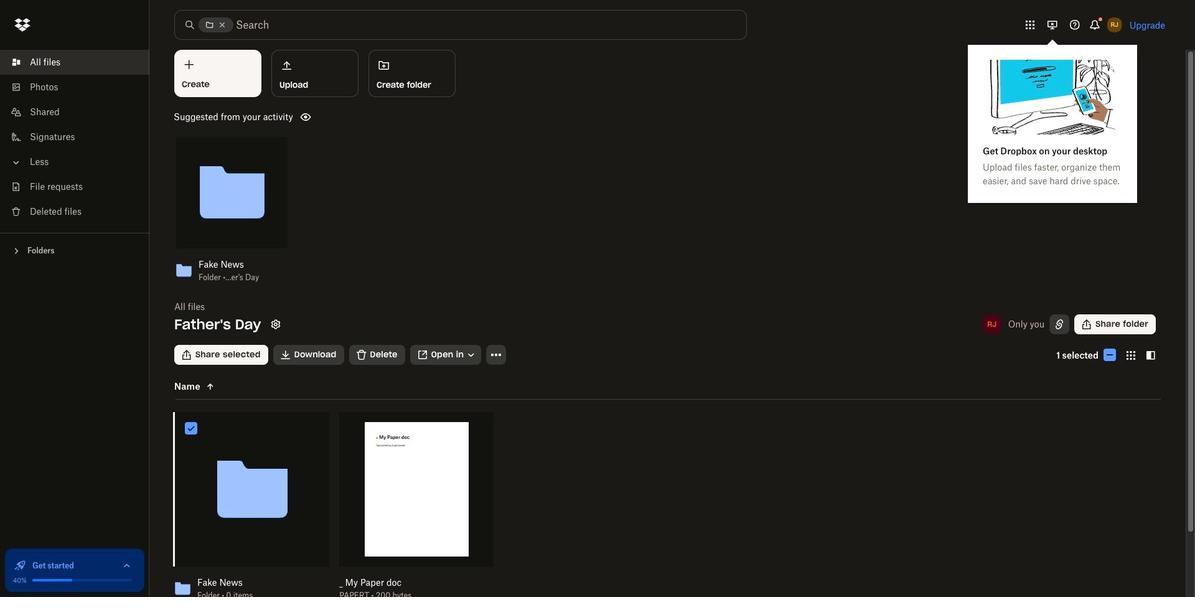 Task type: locate. For each thing, give the bounding box(es) containing it.
folder settings image
[[269, 317, 283, 332]]

r j (you) image
[[981, 313, 1003, 335]]

list
[[0, 42, 149, 233]]

folder, fake news row
[[170, 412, 329, 597]]

list item
[[0, 50, 149, 75]]

file, _ my paper doc.papert row
[[334, 412, 494, 597]]

less image
[[10, 156, 22, 169]]

getting started progress progress bar
[[32, 579, 72, 581]]



Task type: vqa. For each thing, say whether or not it's contained in the screenshot.
r j (you) image
yes



Task type: describe. For each thing, give the bounding box(es) containing it.
Search in folder "Father's Day" text field
[[236, 17, 721, 32]]

dropbox image
[[10, 12, 35, 37]]



